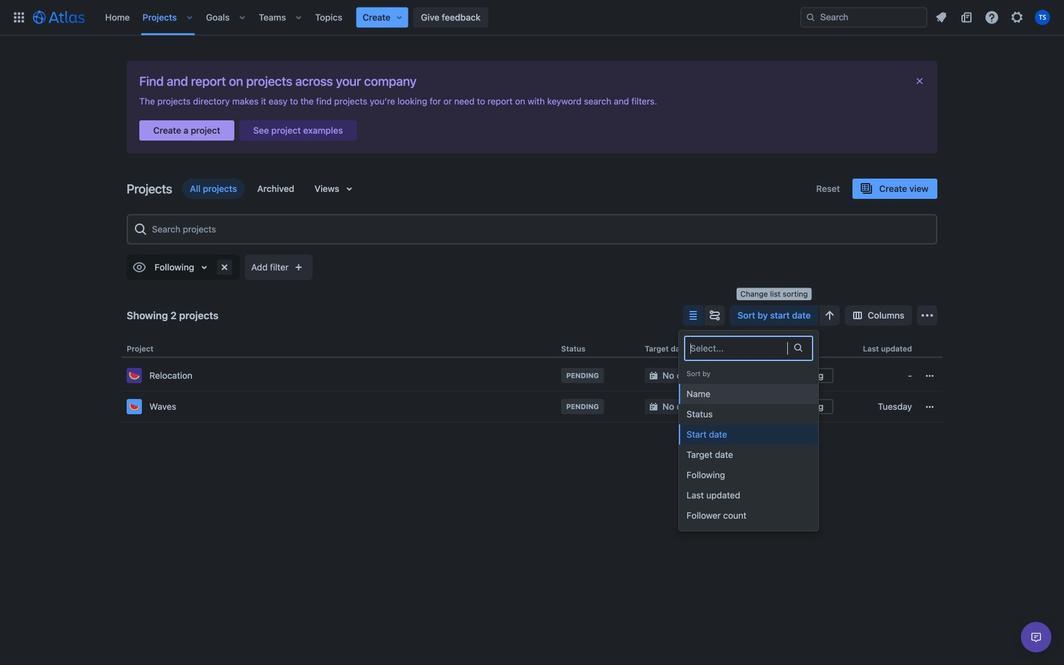Task type: describe. For each thing, give the bounding box(es) containing it.
Search field
[[801, 7, 928, 28]]

open intercom messenger image
[[1029, 630, 1044, 645]]

top element
[[8, 0, 801, 35]]

reverse sort order image
[[823, 308, 838, 323]]

display as timeline image
[[708, 308, 723, 323]]

help image
[[985, 10, 1000, 25]]

account image
[[1035, 10, 1051, 25]]

open image
[[791, 340, 806, 355]]

close banner image
[[915, 76, 925, 86]]

switch to... image
[[11, 10, 27, 25]]



Task type: vqa. For each thing, say whether or not it's contained in the screenshot.
left will
no



Task type: locate. For each thing, give the bounding box(es) containing it.
settings image
[[1010, 10, 1025, 25]]

notifications image
[[934, 10, 949, 25]]

tooltip
[[737, 288, 812, 300]]

more options image
[[920, 308, 935, 323]]

display as list image
[[686, 308, 701, 323]]

banner
[[0, 0, 1065, 35]]

following image
[[132, 260, 147, 275]]

Search projects field
[[148, 218, 931, 241]]

search projects image
[[133, 222, 148, 237]]

None text field
[[691, 342, 693, 355]]

None search field
[[801, 7, 928, 28]]

search image
[[806, 12, 816, 22]]



